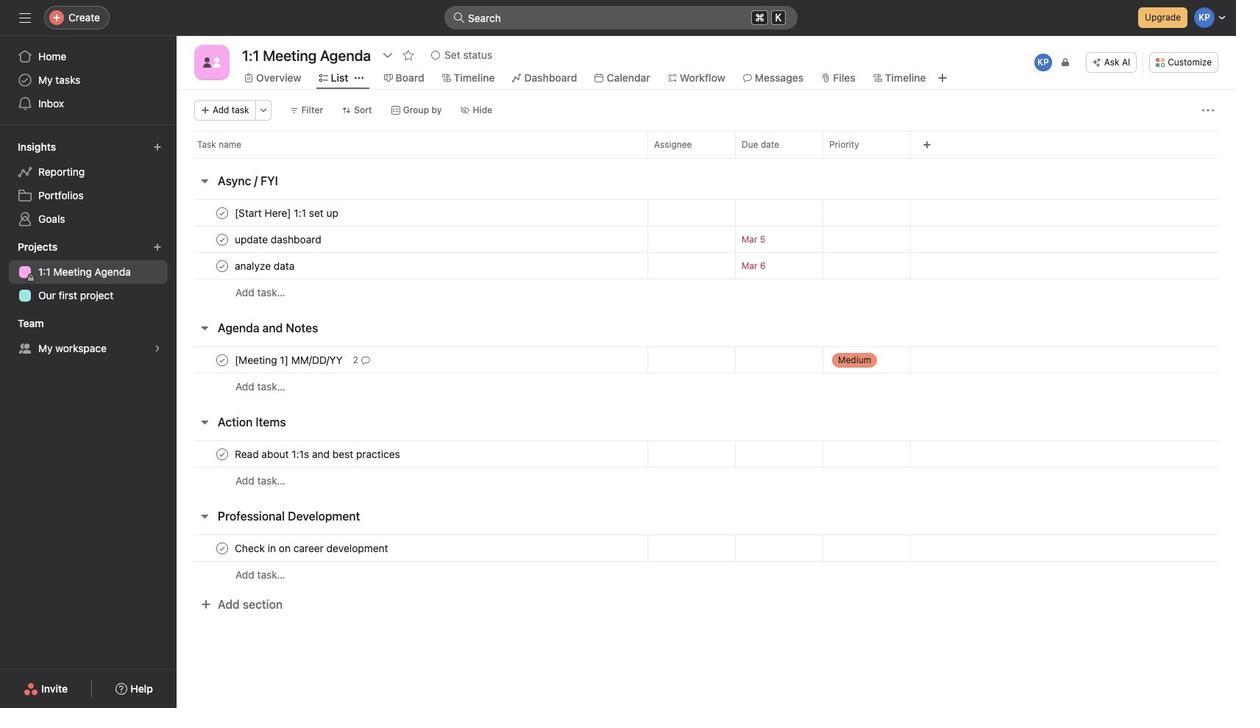 Task type: vqa. For each thing, say whether or not it's contained in the screenshot.
filter
no



Task type: locate. For each thing, give the bounding box(es) containing it.
prominent image
[[453, 12, 465, 24]]

3 task name text field from the top
[[232, 447, 405, 462]]

task name text field for the analyze data cell
[[232, 259, 299, 273]]

0 vertical spatial task name text field
[[232, 206, 343, 220]]

0 vertical spatial task name text field
[[232, 232, 326, 247]]

check in on career development cell
[[177, 535, 648, 562]]

mark complete checkbox inside the [meeting 1] mm/dd/yy cell
[[213, 351, 231, 369]]

2 vertical spatial task name text field
[[232, 447, 405, 462]]

mark complete image for mark complete checkbox within the analyze data cell
[[213, 257, 231, 275]]

mark complete image inside update dashboard cell
[[213, 231, 231, 248]]

mark complete checkbox for the analyze data cell
[[213, 257, 231, 275]]

None field
[[445, 6, 798, 29]]

task name text field inside read about 1:1s and best practices cell
[[232, 447, 405, 462]]

1 mark complete image from the top
[[213, 204, 231, 222]]

task name text field inside [start here] 1:1 set up cell
[[232, 206, 343, 220]]

2 mark complete checkbox from the top
[[213, 446, 231, 463]]

mark complete image
[[213, 257, 231, 275], [213, 446, 231, 463]]

mark complete image for mark complete option inside the [meeting 1] mm/dd/yy cell
[[213, 351, 231, 369]]

1 task name text field from the top
[[232, 206, 343, 220]]

1 vertical spatial mark complete image
[[213, 446, 231, 463]]

0 vertical spatial mark complete image
[[213, 257, 231, 275]]

None text field
[[238, 42, 375, 68]]

mark complete image inside check in on career development 'cell'
[[213, 540, 231, 558]]

mark complete image for mark complete option in update dashboard cell
[[213, 231, 231, 248]]

task name text field for update dashboard cell
[[232, 232, 326, 247]]

teams element
[[0, 311, 177, 364]]

mark complete image inside the analyze data cell
[[213, 257, 231, 275]]

update dashboard cell
[[177, 226, 648, 253]]

Mark complete checkbox
[[213, 204, 231, 222], [213, 231, 231, 248], [213, 351, 231, 369], [213, 540, 231, 558]]

1 vertical spatial mark complete checkbox
[[213, 446, 231, 463]]

1 vertical spatial collapse task list for this group image
[[199, 322, 211, 334]]

1 vertical spatial task name text field
[[232, 259, 299, 273]]

3 collapse task list for this group image from the top
[[199, 511, 211, 523]]

2 mark complete image from the top
[[213, 446, 231, 463]]

Task name text field
[[232, 206, 343, 220], [232, 353, 347, 368], [232, 447, 405, 462]]

header async / fyi tree grid
[[177, 199, 1237, 306]]

header professional development tree grid
[[177, 535, 1237, 589]]

see details, my workspace image
[[153, 344, 162, 353]]

row
[[177, 131, 1237, 158], [194, 158, 1219, 159], [177, 199, 1237, 227], [177, 226, 1237, 253], [177, 252, 1237, 280], [177, 279, 1237, 306], [177, 347, 1237, 374], [177, 373, 1237, 400], [177, 441, 1237, 468], [177, 467, 1237, 495], [177, 535, 1237, 562], [177, 562, 1237, 589]]

2 collapse task list for this group image from the top
[[199, 322, 211, 334]]

task name text field inside the [meeting 1] mm/dd/yy cell
[[232, 353, 347, 368]]

mark complete image
[[213, 204, 231, 222], [213, 231, 231, 248], [213, 351, 231, 369], [213, 540, 231, 558]]

1 task name text field from the top
[[232, 232, 326, 247]]

mark complete checkbox for update dashboard cell
[[213, 231, 231, 248]]

global element
[[0, 36, 177, 124]]

mark complete image for mark complete option inside [start here] 1:1 set up cell
[[213, 204, 231, 222]]

collapse task list for this group image for header async / fyi tree grid
[[199, 175, 211, 187]]

mark complete checkbox inside the analyze data cell
[[213, 257, 231, 275]]

1 mark complete checkbox from the top
[[213, 257, 231, 275]]

2 task name text field from the top
[[232, 259, 299, 273]]

show options image
[[382, 49, 394, 61]]

4 mark complete image from the top
[[213, 540, 231, 558]]

2 vertical spatial collapse task list for this group image
[[199, 511, 211, 523]]

hide sidebar image
[[19, 12, 31, 24]]

1 mark complete checkbox from the top
[[213, 204, 231, 222]]

mark complete image inside [start here] 1:1 set up cell
[[213, 204, 231, 222]]

insights element
[[0, 134, 177, 234]]

task name text field inside check in on career development 'cell'
[[232, 541, 393, 556]]

3 mark complete checkbox from the top
[[213, 351, 231, 369]]

collapse task list for this group image for header professional development tree grid
[[199, 511, 211, 523]]

task name text field inside the analyze data cell
[[232, 259, 299, 273]]

collapse task list for this group image
[[199, 175, 211, 187], [199, 322, 211, 334], [199, 511, 211, 523]]

mark complete checkbox inside [start here] 1:1 set up cell
[[213, 204, 231, 222]]

1 collapse task list for this group image from the top
[[199, 175, 211, 187]]

mark complete checkbox inside read about 1:1s and best practices cell
[[213, 446, 231, 463]]

2 vertical spatial task name text field
[[232, 541, 393, 556]]

mark complete checkbox for [start here] 1:1 set up cell
[[213, 204, 231, 222]]

add tab image
[[937, 72, 948, 84]]

task name text field inside update dashboard cell
[[232, 232, 326, 247]]

3 mark complete image from the top
[[213, 351, 231, 369]]

0 vertical spatial mark complete checkbox
[[213, 257, 231, 275]]

2 mark complete image from the top
[[213, 231, 231, 248]]

more actions image
[[1203, 105, 1214, 116]]

Task name text field
[[232, 232, 326, 247], [232, 259, 299, 273], [232, 541, 393, 556]]

mark complete checkbox inside check in on career development 'cell'
[[213, 540, 231, 558]]

3 task name text field from the top
[[232, 541, 393, 556]]

mark complete image inside read about 1:1s and best practices cell
[[213, 446, 231, 463]]

4 mark complete checkbox from the top
[[213, 540, 231, 558]]

mark complete checkbox inside update dashboard cell
[[213, 231, 231, 248]]

2 mark complete checkbox from the top
[[213, 231, 231, 248]]

1 vertical spatial task name text field
[[232, 353, 347, 368]]

1 mark complete image from the top
[[213, 257, 231, 275]]

Mark complete checkbox
[[213, 257, 231, 275], [213, 446, 231, 463]]

0 vertical spatial collapse task list for this group image
[[199, 175, 211, 187]]

2 task name text field from the top
[[232, 353, 347, 368]]



Task type: describe. For each thing, give the bounding box(es) containing it.
mark complete image for mark complete option within the check in on career development 'cell'
[[213, 540, 231, 558]]

header agenda and notes tree grid
[[177, 347, 1237, 400]]

task name text field for mark complete checkbox within read about 1:1s and best practices cell
[[232, 447, 405, 462]]

[start here] 1:1 set up cell
[[177, 199, 648, 227]]

tab actions image
[[354, 74, 363, 82]]

task name text field for mark complete option inside [start here] 1:1 set up cell
[[232, 206, 343, 220]]

mark complete checkbox for the [meeting 1] mm/dd/yy cell
[[213, 351, 231, 369]]

add to starred image
[[403, 49, 414, 61]]

2 comments image
[[361, 356, 370, 365]]

new insights image
[[153, 143, 162, 152]]

header action items tree grid
[[177, 441, 1237, 495]]

more actions image
[[259, 106, 268, 115]]

collapse task list for this group image
[[199, 417, 211, 428]]

[meeting 1] mm/dd/yy cell
[[177, 347, 648, 374]]

read about 1:1s and best practices cell
[[177, 441, 648, 468]]

task name text field for mark complete option inside the [meeting 1] mm/dd/yy cell
[[232, 353, 347, 368]]

Search tasks, projects, and more text field
[[445, 6, 798, 29]]

projects element
[[0, 234, 177, 311]]

mark complete checkbox for read about 1:1s and best practices cell
[[213, 446, 231, 463]]

mark complete checkbox for check in on career development 'cell'
[[213, 540, 231, 558]]

new project or portfolio image
[[153, 243, 162, 252]]

analyze data cell
[[177, 252, 648, 280]]

people image
[[203, 54, 221, 71]]

collapse task list for this group image for header agenda and notes tree grid
[[199, 322, 211, 334]]

mark complete image for mark complete checkbox within read about 1:1s and best practices cell
[[213, 446, 231, 463]]

add field image
[[923, 141, 932, 149]]

task name text field for check in on career development 'cell'
[[232, 541, 393, 556]]



